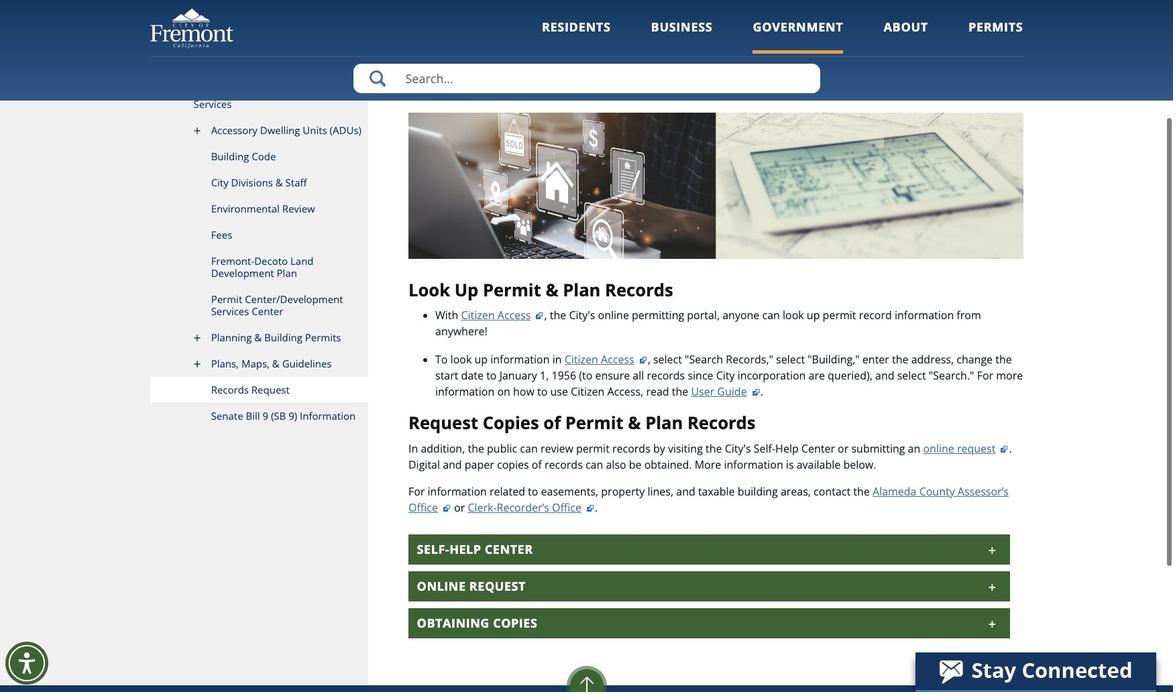 Task type: describe. For each thing, give the bounding box(es) containing it.
planning & building permits link
[[150, 325, 368, 351]]

alameda county assessor's office link
[[409, 485, 1009, 515]]

visiting
[[668, 442, 703, 456]]

permitting
[[632, 308, 685, 323]]

also
[[606, 458, 627, 472]]

city divisions & staff link
[[150, 170, 368, 196]]

center inside permit center/development services center
[[252, 305, 283, 318]]

help inside tab list
[[450, 542, 482, 558]]

(sb
[[271, 409, 286, 423]]

online request
[[417, 579, 526, 595]]

2 horizontal spatial center
[[802, 442, 836, 456]]

+ link
[[999, 85, 1014, 98]]

accessory dwelling units (adus) link
[[150, 117, 368, 144]]

planning, inside planning, building, & permit services
[[194, 85, 237, 99]]

0 horizontal spatial planning, building, & permit services link
[[150, 79, 368, 117]]

addition,
[[421, 442, 465, 456]]

plans, maps, & guidelines
[[211, 357, 332, 370]]

portal,
[[687, 308, 720, 323]]

0 vertical spatial access
[[498, 308, 531, 323]]

building, inside planning, building, & permit services
[[240, 85, 280, 99]]

1 vertical spatial permits
[[305, 331, 341, 344]]

1 horizontal spatial help
[[776, 442, 799, 456]]

be
[[629, 458, 642, 472]]

0 vertical spatial self-
[[754, 442, 776, 456]]

information inside the . digital and paper copies of records can also be obtained. more information is available below.
[[724, 458, 784, 472]]

, for select
[[648, 353, 651, 367]]

and inside , select "search records," select "building," enter the address, change the start date to january 1, 1956 (to ensure all records since city incorporation are queried), and select "search." for more information on how to use citizen access, read the
[[876, 369, 895, 383]]

obtaining
[[417, 615, 490, 632]]

lines,
[[648, 485, 674, 499]]

government » departments » community development » planning, building, & permit services permit and plan records request
[[409, 11, 853, 60]]

city's inside , the city's online permitting portal, anyone can look up permit record information from anywhere!
[[569, 308, 596, 323]]

user guide
[[692, 385, 747, 400]]

senate bill 9 (sb 9) information
[[211, 409, 356, 423]]

january
[[500, 369, 538, 383]]

plans, maps, & guidelines link
[[150, 351, 368, 377]]

and inside government » departments » community development » planning, building, & permit services permit and plan records request
[[507, 23, 558, 60]]

records request
[[211, 383, 290, 397]]

. inside the . digital and paper copies of records can also be obtained. more information is available below.
[[1010, 442, 1013, 456]]

more
[[997, 369, 1024, 383]]

& inside city divisions & staff link
[[276, 176, 283, 189]]

in
[[553, 353, 562, 367]]

records inside government » departments » community development » planning, building, & permit services permit and plan records request
[[631, 23, 737, 60]]

1 vertical spatial look
[[451, 353, 472, 367]]

divisions
[[231, 176, 273, 189]]

tab list inside columnusercontrol3 main content
[[409, 535, 1010, 639]]

3 » from the left
[[631, 11, 635, 23]]

business
[[651, 19, 713, 35]]

information inside , select "search records," select "building," enter the address, change the start date to january 1, 1956 (to ensure all records since city incorporation are queried), and select "search." for more information on how to use citizen access, read the
[[436, 385, 495, 400]]

records inside , select "search records," select "building," enter the address, change the start date to january 1, 1956 (to ensure all records since city incorporation are queried), and select "search." for more information on how to use citizen access, read the
[[647, 369, 685, 383]]

copies for request
[[483, 412, 539, 435]]

review
[[282, 202, 315, 215]]

development inside government » departments » community development » planning, building, & permit services permit and plan records request
[[576, 11, 629, 23]]

0 vertical spatial city
[[211, 176, 229, 189]]

0 vertical spatial of
[[544, 412, 561, 435]]

decoto
[[255, 254, 288, 268]]

ensure
[[596, 369, 630, 383]]

, select "search records," select "building," enter the address, change the start date to january 1, 1956 (to ensure all records since city incorporation are queried), and select "search." for more information on how to use citizen access, read the
[[436, 353, 1024, 400]]

fremont-decoto land development plan
[[211, 254, 314, 280]]

units
[[303, 123, 327, 137]]

dwelling
[[260, 123, 300, 137]]

obtaining copies
[[417, 615, 538, 632]]

feedback
[[906, 85, 945, 97]]

0 vertical spatial planning, building, & permit services link
[[637, 11, 781, 23]]

change
[[957, 353, 993, 367]]

since
[[688, 369, 714, 383]]

2 vertical spatial center
[[485, 542, 533, 558]]

online request link
[[924, 442, 1010, 456]]

access,
[[608, 385, 644, 400]]

with citizen access
[[436, 308, 531, 323]]

0 vertical spatial citizen
[[461, 308, 495, 323]]

online
[[417, 579, 466, 595]]

easements,
[[541, 485, 599, 499]]

information inside , the city's online permitting portal, anyone can look up permit record information from anywhere!
[[895, 308, 955, 323]]

planning, building, & permit services
[[194, 85, 324, 111]]

digital
[[409, 458, 440, 472]]

review
[[541, 442, 574, 456]]

. digital and paper copies of records can also be obtained. more information is available below.
[[409, 442, 1013, 472]]

enter
[[863, 353, 890, 367]]

1956
[[552, 369, 577, 383]]

guidelines
[[282, 357, 332, 370]]

1 vertical spatial building
[[264, 331, 303, 344]]

+
[[1009, 85, 1014, 98]]

anywhere!
[[436, 324, 488, 339]]

services inside planning, building, & permit services
[[194, 97, 232, 111]]

1 horizontal spatial government link
[[753, 19, 844, 53]]

business link
[[651, 19, 713, 53]]

anyone
[[723, 308, 760, 323]]

maps,
[[242, 357, 270, 370]]

building code
[[211, 150, 276, 163]]

2 » from the left
[[521, 11, 525, 23]]

1 vertical spatial up
[[475, 353, 488, 367]]

information up "clerk-"
[[428, 485, 487, 499]]

how
[[513, 385, 535, 400]]

can for anyone
[[763, 308, 780, 323]]

9)
[[289, 409, 297, 423]]

size:
[[976, 86, 994, 98]]

user
[[692, 385, 715, 400]]

Search text field
[[353, 64, 821, 93]]

for inside , select "search records," select "building," enter the address, change the start date to january 1, 1956 (to ensure all records since city incorporation are queried), and select "search." for more information on how to use citizen access, read the
[[978, 369, 994, 383]]

font
[[955, 86, 973, 98]]

environmental review
[[211, 202, 315, 215]]

- link
[[1014, 85, 1027, 98]]

queried),
[[828, 369, 873, 383]]

and inside the . digital and paper copies of records can also be obtained. more information is available below.
[[443, 458, 462, 472]]

start
[[436, 369, 459, 383]]

staff
[[286, 176, 307, 189]]

permit center/development services center
[[211, 293, 343, 318]]

look up permit & plan records
[[409, 278, 674, 302]]

, the city's online permitting portal, anyone can look up permit record information from anywhere!
[[436, 308, 982, 339]]

contact
[[814, 485, 851, 499]]

0 horizontal spatial select
[[654, 353, 683, 367]]

taxable
[[699, 485, 735, 499]]

permit inside planning, building, & permit services
[[293, 85, 324, 99]]

office for alameda county assessor's office
[[409, 501, 438, 515]]

below.
[[844, 458, 877, 472]]

0 horizontal spatial building
[[211, 150, 249, 163]]

fremont-decoto land development plan link
[[150, 248, 368, 287]]

1 vertical spatial permit
[[577, 442, 610, 456]]

more
[[695, 458, 722, 472]]

look
[[409, 278, 450, 302]]

permits link
[[969, 19, 1024, 53]]

1 vertical spatial to
[[538, 385, 548, 400]]

government for government
[[753, 19, 844, 35]]



Task type: vqa. For each thing, say whether or not it's contained in the screenshot.
the Resources
no



Task type: locate. For each thing, give the bounding box(es) containing it.
an
[[909, 442, 921, 456]]

government for government » departments » community development » planning, building, & permit services permit and plan records request
[[409, 11, 458, 23]]

access down 'look up permit & plan records'
[[498, 308, 531, 323]]

0 vertical spatial help
[[776, 442, 799, 456]]

0 horizontal spatial can
[[520, 442, 538, 456]]

can inside the . digital and paper copies of records can also be obtained. more information is available below.
[[586, 458, 604, 472]]

up up date
[[475, 353, 488, 367]]

0 horizontal spatial »
[[461, 11, 465, 23]]

use
[[551, 385, 568, 400]]

0 horizontal spatial government
[[409, 11, 458, 23]]

& inside government » departments » community development » planning, building, & permit services permit and plan records request
[[712, 11, 718, 23]]

land
[[291, 254, 314, 268]]

1 horizontal spatial look
[[783, 308, 805, 323]]

0 vertical spatial permit
[[823, 308, 857, 323]]

1 horizontal spatial government
[[753, 19, 844, 35]]

fees
[[211, 228, 232, 242]]

0 vertical spatial records
[[647, 369, 685, 383]]

citizen up anywhere!
[[461, 308, 495, 323]]

development right community
[[576, 11, 629, 23]]

up
[[455, 278, 479, 302]]

. down incorporation on the bottom right
[[761, 385, 764, 400]]

to down 1,
[[538, 385, 548, 400]]

citizen access link up anywhere!
[[461, 308, 545, 323]]

0 horizontal spatial development
[[211, 266, 274, 280]]

citizen down (to
[[571, 385, 605, 400]]

plan inside government » departments » community development » planning, building, & permit services permit and plan records request
[[565, 23, 624, 60]]

can left also
[[586, 458, 604, 472]]

0 horizontal spatial or
[[454, 501, 465, 515]]

self-help center
[[417, 542, 533, 558]]

access up ensure
[[601, 353, 635, 367]]

2 horizontal spatial select
[[898, 369, 927, 383]]

or left "clerk-"
[[454, 501, 465, 515]]

1 horizontal spatial city's
[[725, 442, 751, 456]]

information left "from"
[[895, 308, 955, 323]]

. for citizen access
[[761, 385, 764, 400]]

tab list
[[409, 535, 1010, 639]]

1 vertical spatial planning,
[[194, 85, 237, 99]]

permit
[[721, 11, 747, 23], [409, 23, 500, 60], [293, 85, 324, 99], [483, 278, 542, 302], [211, 293, 242, 306], [566, 412, 624, 435]]

2 vertical spatial to
[[528, 485, 539, 499]]

1 horizontal spatial »
[[521, 11, 525, 23]]

1 » from the left
[[461, 11, 465, 23]]

1 office from the left
[[409, 501, 438, 515]]

1 horizontal spatial city
[[717, 369, 735, 383]]

» left departments
[[461, 11, 465, 23]]

0 horizontal spatial self-
[[417, 542, 450, 558]]

user guide link
[[692, 385, 761, 400]]

1 vertical spatial of
[[532, 458, 542, 472]]

& inside plans, maps, & guidelines link
[[272, 357, 280, 370]]

font size: link
[[955, 86, 994, 98]]

planning, building, & permit services link
[[637, 11, 781, 23], [150, 79, 368, 117]]

center/development
[[245, 293, 343, 306]]

1 vertical spatial can
[[520, 442, 538, 456]]

2 office from the left
[[552, 501, 582, 515]]

permit left record at the right of page
[[823, 308, 857, 323]]

services inside permit center/development services center
[[211, 305, 249, 318]]

1 vertical spatial building,
[[240, 85, 280, 99]]

date
[[462, 369, 484, 383]]

records inside the . digital and paper copies of records can also be obtained. more information is available below.
[[545, 458, 583, 472]]

0 vertical spatial planning,
[[637, 11, 674, 23]]

0 vertical spatial for
[[978, 369, 994, 383]]

environmental
[[211, 202, 280, 215]]

1 vertical spatial planning, building, & permit services link
[[150, 79, 368, 117]]

office inside alameda county assessor's office
[[409, 501, 438, 515]]

records up read
[[647, 369, 685, 383]]

1 horizontal spatial office
[[552, 501, 582, 515]]

0 vertical spatial center
[[252, 305, 283, 318]]

copies for obtaining
[[493, 615, 538, 632]]

-
[[1024, 85, 1027, 98]]

office down digital
[[409, 501, 438, 515]]

1 horizontal spatial ,
[[648, 353, 651, 367]]

0 vertical spatial can
[[763, 308, 780, 323]]

bill
[[246, 409, 260, 423]]

copies
[[497, 458, 529, 472]]

0 vertical spatial or
[[838, 442, 849, 456]]

self- up online
[[417, 542, 450, 558]]

citizen access link for with
[[461, 308, 545, 323]]

for down digital
[[409, 485, 425, 499]]

building down the 'accessory'
[[211, 150, 249, 163]]

stay connected image
[[916, 653, 1156, 691]]

areas,
[[781, 485, 811, 499]]

& inside planning, building, & permit services
[[283, 85, 290, 99]]

on
[[498, 385, 511, 400]]

office
[[409, 501, 438, 515], [552, 501, 582, 515]]

community development link
[[528, 11, 629, 23]]

can right anyone
[[763, 308, 780, 323]]

copies up public
[[483, 412, 539, 435]]

information up january
[[491, 353, 550, 367]]

9
[[263, 409, 268, 423]]

incorporation
[[738, 369, 806, 383]]

0 vertical spatial building,
[[676, 11, 710, 23]]

1 vertical spatial access
[[601, 353, 635, 367]]

request copies of permit & plan records
[[409, 412, 756, 435]]

of up review
[[544, 412, 561, 435]]

alameda
[[873, 485, 917, 499]]

0 vertical spatial up
[[807, 308, 820, 323]]

of inside the . digital and paper copies of records can also be obtained. more information is available below.
[[532, 458, 542, 472]]

senate bill 9 (sb 9) information link
[[150, 403, 368, 430]]

. right request
[[1010, 442, 1013, 456]]

services inside government » departments » community development » planning, building, & permit services permit and plan records request
[[749, 11, 781, 23]]

planning, inside government » departments » community development » planning, building, & permit services permit and plan records request
[[637, 11, 674, 23]]

, up read
[[648, 353, 651, 367]]

permit inside , the city's online permitting portal, anyone can look up permit record information from anywhere!
[[823, 308, 857, 323]]

city inside , select "search records," select "building," enter the address, change the start date to january 1, 1956 (to ensure all records since city incorporation are queried), and select "search." for more information on how to use citizen access, read the
[[717, 369, 735, 383]]

online inside , the city's online permitting portal, anyone can look up permit record information from anywhere!
[[598, 308, 629, 323]]

center
[[252, 305, 283, 318], [802, 442, 836, 456], [485, 542, 533, 558]]

(to
[[579, 369, 593, 383]]

permit inside permit center/development services center
[[211, 293, 242, 306]]

0 horizontal spatial office
[[409, 501, 438, 515]]

look inside , the city's online permitting portal, anyone can look up permit record information from anywhere!
[[783, 308, 805, 323]]

0 horizontal spatial permits
[[305, 331, 341, 344]]

the inside , the city's online permitting portal, anyone can look up permit record information from anywhere!
[[550, 308, 567, 323]]

or up below.
[[838, 442, 849, 456]]

» left community
[[521, 11, 525, 23]]

from
[[957, 308, 982, 323]]

office for or clerk-recorder's office
[[552, 501, 582, 515]]

building, inside government » departments » community development » planning, building, & permit services permit and plan records request
[[676, 11, 710, 23]]

online left permitting
[[598, 308, 629, 323]]

0 horizontal spatial look
[[451, 353, 472, 367]]

records down review
[[545, 458, 583, 472]]

,
[[545, 308, 547, 323], [648, 353, 651, 367]]

read
[[647, 385, 670, 400]]

citizen access link for to look up information in
[[565, 353, 648, 367]]

permits up "guidelines"
[[305, 331, 341, 344]]

» left business
[[631, 11, 635, 23]]

0 horizontal spatial for
[[409, 485, 425, 499]]

plan
[[565, 23, 624, 60], [277, 266, 297, 280], [563, 278, 601, 302], [646, 412, 683, 435]]

help up is
[[776, 442, 799, 456]]

, inside , select "search records," select "building," enter the address, change the start date to january 1, 1956 (to ensure all records since city incorporation are queried), and select "search." for more information on how to use citizen access, read the
[[648, 353, 651, 367]]

0 horizontal spatial center
[[252, 305, 283, 318]]

center down the or clerk-recorder's office
[[485, 542, 533, 558]]

and
[[507, 23, 558, 60], [876, 369, 895, 383], [443, 458, 462, 472], [677, 485, 696, 499]]

tab list containing self-help center
[[409, 535, 1010, 639]]

1 horizontal spatial development
[[576, 11, 629, 23]]

1 vertical spatial city
[[717, 369, 735, 383]]

for down change
[[978, 369, 994, 383]]

. for alameda county assessor's office
[[595, 501, 598, 515]]

to look up information in citizen access
[[436, 353, 635, 367]]

building up plans, maps, & guidelines
[[264, 331, 303, 344]]

0 horizontal spatial ,
[[545, 308, 547, 323]]

1 horizontal spatial or
[[838, 442, 849, 456]]

permit down 'request copies of permit & plan records'
[[577, 442, 610, 456]]

&
[[712, 11, 718, 23], [283, 85, 290, 99], [276, 176, 283, 189], [546, 278, 559, 302], [255, 331, 262, 344], [272, 357, 280, 370], [628, 412, 641, 435]]

1 horizontal spatial of
[[544, 412, 561, 435]]

0 horizontal spatial government link
[[409, 11, 458, 23]]

records up be
[[613, 442, 651, 456]]

record
[[860, 308, 893, 323]]

1 vertical spatial citizen
[[565, 353, 599, 367]]

copies
[[483, 412, 539, 435], [493, 615, 538, 632]]

0 horizontal spatial .
[[595, 501, 598, 515]]

office down easements,
[[552, 501, 582, 515]]

select up read
[[654, 353, 683, 367]]

city left divisions
[[211, 176, 229, 189]]

0 horizontal spatial permit
[[577, 442, 610, 456]]

1 vertical spatial online
[[924, 442, 955, 456]]

can up copies
[[520, 442, 538, 456]]

about
[[884, 19, 929, 35]]

development up permit center/development services center link in the left top of the page
[[211, 266, 274, 280]]

look
[[783, 308, 805, 323], [451, 353, 472, 367]]

1 horizontal spatial online
[[924, 442, 955, 456]]

the
[[550, 308, 567, 323], [893, 353, 909, 367], [996, 353, 1013, 367], [672, 385, 689, 400], [468, 442, 485, 456], [706, 442, 723, 456], [854, 485, 870, 499]]

0 horizontal spatial online
[[598, 308, 629, 323]]

2 vertical spatial records
[[545, 458, 583, 472]]

or
[[838, 442, 849, 456], [454, 501, 465, 515]]

permits up + link
[[969, 19, 1024, 35]]

0 vertical spatial .
[[761, 385, 764, 400]]

look right anyone
[[783, 308, 805, 323]]

2 horizontal spatial can
[[763, 308, 780, 323]]

plan inside fremont-decoto land development plan
[[277, 266, 297, 280]]

1 vertical spatial services
[[194, 97, 232, 111]]

guide
[[718, 385, 747, 400]]

available
[[797, 458, 841, 472]]

digital plans image
[[409, 113, 1024, 259]]

1 horizontal spatial planning,
[[637, 11, 674, 23]]

in addition, the public can review permit records by visiting the city's self-help center or submitting an online request
[[409, 442, 996, 456]]

0 horizontal spatial city
[[211, 176, 229, 189]]

citizen
[[461, 308, 495, 323], [565, 353, 599, 367], [571, 385, 605, 400]]

can inside , the city's online permitting portal, anyone can look up permit record information from anywhere!
[[763, 308, 780, 323]]

1 horizontal spatial select
[[777, 353, 805, 367]]

assessor's
[[958, 485, 1009, 499]]

. down easements,
[[595, 501, 598, 515]]

0 horizontal spatial access
[[498, 308, 531, 323]]

information up 'building'
[[724, 458, 784, 472]]

citizen access link up ensure
[[565, 353, 648, 367]]

to up clerk-recorder's office link
[[528, 485, 539, 499]]

citizen inside , select "search records," select "building," enter the address, change the start date to january 1, 1956 (to ensure all records since city incorporation are queried), and select "search." for more information on how to use citizen access, read the
[[571, 385, 605, 400]]

citizen up (to
[[565, 353, 599, 367]]

request inside government » departments » community development » planning, building, & permit services permit and plan records request
[[744, 23, 853, 60]]

, inside , the city's online permitting portal, anyone can look up permit record information from anywhere!
[[545, 308, 547, 323]]

development inside fremont-decoto land development plan
[[211, 266, 274, 280]]

center up 'planning & building permits'
[[252, 305, 283, 318]]

of
[[544, 412, 561, 435], [532, 458, 542, 472]]

to right date
[[487, 369, 497, 383]]

0 vertical spatial citizen access link
[[461, 308, 545, 323]]

copies down online request
[[493, 615, 538, 632]]

"building,"
[[808, 353, 860, 367]]

services
[[749, 11, 781, 23], [194, 97, 232, 111], [211, 305, 249, 318]]

in
[[409, 442, 418, 456]]

select up incorporation on the bottom right
[[777, 353, 805, 367]]

0 vertical spatial ,
[[545, 308, 547, 323]]

request
[[958, 442, 996, 456]]

obtained.
[[645, 458, 692, 472]]

1 vertical spatial for
[[409, 485, 425, 499]]

1 vertical spatial self-
[[417, 542, 450, 558]]

1 horizontal spatial center
[[485, 542, 533, 558]]

departments link
[[467, 11, 519, 23]]

information down date
[[436, 385, 495, 400]]

1 vertical spatial records
[[613, 442, 651, 456]]

city up user guide link
[[717, 369, 735, 383]]

of right copies
[[532, 458, 542, 472]]

city's up 'building'
[[725, 442, 751, 456]]

0 horizontal spatial city's
[[569, 308, 596, 323]]

related
[[490, 485, 526, 499]]

help up online request
[[450, 542, 482, 558]]

up inside , the city's online permitting portal, anyone can look up permit record information from anywhere!
[[807, 308, 820, 323]]

0 horizontal spatial citizen access link
[[461, 308, 545, 323]]

planning & building permits
[[211, 331, 341, 344]]

1 vertical spatial .
[[1010, 442, 1013, 456]]

, down 'look up permit & plan records'
[[545, 308, 547, 323]]

permit
[[823, 308, 857, 323], [577, 442, 610, 456]]

departments
[[467, 11, 519, 23]]

about link
[[884, 19, 929, 53]]

up up "building,"
[[807, 308, 820, 323]]

0 vertical spatial online
[[598, 308, 629, 323]]

development
[[576, 11, 629, 23], [211, 266, 274, 280]]

1 horizontal spatial self-
[[754, 442, 776, 456]]

1 vertical spatial copies
[[493, 615, 538, 632]]

planning,
[[637, 11, 674, 23], [194, 85, 237, 99]]

can for records
[[586, 458, 604, 472]]

1 vertical spatial citizen access link
[[565, 353, 648, 367]]

paper
[[465, 458, 495, 472]]

, for the
[[545, 308, 547, 323]]

1 vertical spatial city's
[[725, 442, 751, 456]]

2 horizontal spatial .
[[1010, 442, 1013, 456]]

0 vertical spatial services
[[749, 11, 781, 23]]

1 vertical spatial ,
[[648, 353, 651, 367]]

access
[[498, 308, 531, 323], [601, 353, 635, 367]]

0 vertical spatial to
[[487, 369, 497, 383]]

2 horizontal spatial »
[[631, 11, 635, 23]]

building code link
[[150, 144, 368, 170]]

1 vertical spatial development
[[211, 266, 274, 280]]

with
[[436, 308, 459, 323]]

plans,
[[211, 357, 239, 370]]

online right an
[[924, 442, 955, 456]]

online
[[598, 308, 629, 323], [924, 442, 955, 456]]

1 horizontal spatial permit
[[823, 308, 857, 323]]

look right to
[[451, 353, 472, 367]]

1 vertical spatial or
[[454, 501, 465, 515]]

government inside government » departments » community development » planning, building, & permit services permit and plan records request
[[409, 11, 458, 23]]

1 vertical spatial help
[[450, 542, 482, 558]]

columnusercontrol3 main content
[[368, 0, 1027, 686]]

self-
[[754, 442, 776, 456], [417, 542, 450, 558]]

center up available
[[802, 442, 836, 456]]

accessory
[[211, 123, 258, 137]]

1 horizontal spatial permits
[[969, 19, 1024, 35]]

1 horizontal spatial building,
[[676, 11, 710, 23]]

1 horizontal spatial .
[[761, 385, 764, 400]]

& inside planning & building permits link
[[255, 331, 262, 344]]

2 vertical spatial citizen
[[571, 385, 605, 400]]

select down address, at bottom
[[898, 369, 927, 383]]

1 vertical spatial center
[[802, 442, 836, 456]]

self- up 'building'
[[754, 442, 776, 456]]

or clerk-recorder's office
[[452, 501, 582, 515]]

fremont-
[[211, 254, 255, 268]]

0 horizontal spatial help
[[450, 542, 482, 558]]

city's down 'look up permit & plan records'
[[569, 308, 596, 323]]

1 horizontal spatial up
[[807, 308, 820, 323]]



